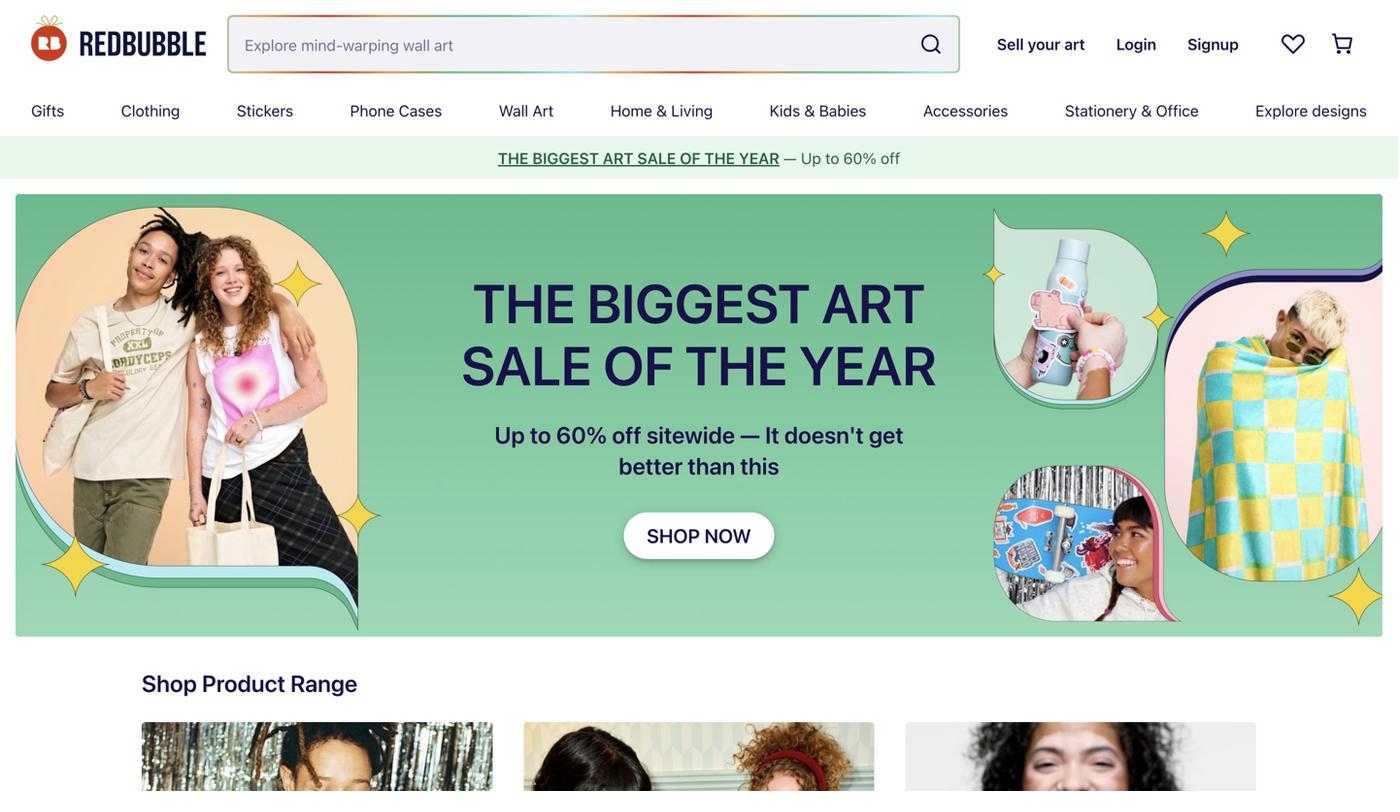 Task type: locate. For each thing, give the bounding box(es) containing it.
1 vertical spatial —
[[740, 422, 760, 449]]

1 horizontal spatial sale
[[638, 149, 676, 168]]

better
[[619, 453, 683, 480]]

to inside up to 60% off sitewide — it doesn't get better than this
[[530, 422, 551, 449]]

shop
[[142, 670, 197, 697]]

year up get
[[800, 333, 937, 397]]

None field
[[229, 17, 959, 71]]

year inside the biggest art sale of the year
[[800, 333, 937, 397]]

1 vertical spatial 60%
[[556, 422, 607, 449]]

0 horizontal spatial off
[[612, 422, 642, 449]]

home & living link
[[611, 85, 713, 136]]

explore
[[1256, 102, 1309, 120]]

kids
[[770, 102, 801, 120]]

1 horizontal spatial year
[[800, 333, 937, 397]]

of for the biggest art sale of the year
[[604, 333, 674, 397]]

0 vertical spatial biggest
[[533, 149, 599, 168]]

of inside the biggest art sale of the year
[[604, 333, 674, 397]]

1 vertical spatial year
[[800, 333, 937, 397]]

1 horizontal spatial up
[[801, 149, 822, 168]]

art
[[603, 149, 634, 168], [822, 271, 926, 335]]

60%
[[844, 149, 877, 168], [556, 422, 607, 449]]

Search term search field
[[229, 17, 912, 71]]

explore designs link
[[1256, 85, 1368, 136]]

1 vertical spatial off
[[612, 422, 642, 449]]

stickers
[[237, 102, 293, 120]]

clothing
[[121, 102, 180, 120]]

the
[[498, 149, 529, 168], [705, 149, 735, 168], [473, 271, 576, 335], [685, 333, 788, 397]]

accessories link
[[924, 85, 1009, 136]]

of down living
[[680, 149, 701, 168]]

— down 'kids'
[[784, 149, 797, 168]]

sale
[[638, 149, 676, 168], [462, 333, 592, 397]]

year down 'kids'
[[739, 149, 780, 168]]

0 horizontal spatial to
[[530, 422, 551, 449]]

it
[[765, 422, 780, 449]]

1 horizontal spatial art
[[822, 271, 926, 335]]

—
[[784, 149, 797, 168], [740, 422, 760, 449]]

0 vertical spatial off
[[881, 149, 901, 168]]

of up sitewide
[[604, 333, 674, 397]]

1 vertical spatial sale
[[462, 333, 592, 397]]

0 horizontal spatial &
[[657, 102, 667, 120]]

of for the biggest art sale of the year — up to 60% off
[[680, 149, 701, 168]]

kids & babies link
[[770, 85, 867, 136]]

home
[[611, 102, 653, 120]]

phone cases link
[[350, 85, 442, 136]]

0 vertical spatial of
[[680, 149, 701, 168]]

1 horizontal spatial &
[[805, 102, 815, 120]]

0 horizontal spatial art
[[603, 149, 634, 168]]

0 vertical spatial —
[[784, 149, 797, 168]]

&
[[657, 102, 667, 120], [805, 102, 815, 120], [1142, 102, 1152, 120]]

art inside the biggest art sale of the year
[[822, 271, 926, 335]]

of
[[680, 149, 701, 168], [604, 333, 674, 397]]

stationery
[[1065, 102, 1138, 120]]

biggest
[[533, 149, 599, 168], [587, 271, 811, 335]]

range
[[291, 670, 358, 697]]

& right 'kids'
[[805, 102, 815, 120]]

1 vertical spatial up
[[495, 422, 525, 449]]

year for the biggest art sale of the year
[[800, 333, 937, 397]]

3 & from the left
[[1142, 102, 1152, 120]]

1 horizontal spatial 60%
[[844, 149, 877, 168]]

& left office
[[1142, 102, 1152, 120]]

than
[[688, 453, 736, 480]]

doesn't
[[785, 422, 864, 449]]

0 horizontal spatial sale
[[462, 333, 592, 397]]

1 vertical spatial art
[[822, 271, 926, 335]]

sale inside the biggest art sale of the year
[[462, 333, 592, 397]]

gifts link
[[31, 85, 64, 136]]

0 horizontal spatial year
[[739, 149, 780, 168]]

0 vertical spatial sale
[[638, 149, 676, 168]]

1 vertical spatial of
[[604, 333, 674, 397]]

biggest for the biggest art sale of the year
[[587, 271, 811, 335]]

0 horizontal spatial up
[[495, 422, 525, 449]]

0 vertical spatial art
[[603, 149, 634, 168]]

0 vertical spatial year
[[739, 149, 780, 168]]

1 horizontal spatial to
[[826, 149, 840, 168]]

year
[[739, 149, 780, 168], [800, 333, 937, 397]]

2 horizontal spatial &
[[1142, 102, 1152, 120]]

stickers link
[[237, 85, 293, 136]]

kids & babies
[[770, 102, 867, 120]]

1 vertical spatial biggest
[[587, 271, 811, 335]]

stationery & office
[[1065, 102, 1199, 120]]

this
[[741, 453, 780, 480]]

art for the biggest art sale of the year — up to 60% off
[[603, 149, 634, 168]]

up
[[801, 149, 822, 168], [495, 422, 525, 449]]

phone cases
[[350, 102, 442, 120]]

to
[[826, 149, 840, 168], [530, 422, 551, 449]]

1 & from the left
[[657, 102, 667, 120]]

0 horizontal spatial 60%
[[556, 422, 607, 449]]

accessories
[[924, 102, 1009, 120]]

& for stationery
[[1142, 102, 1152, 120]]

biggest inside the biggest art sale of the year
[[587, 271, 811, 335]]

stationery & office link
[[1065, 85, 1199, 136]]

art for the biggest art sale of the year
[[822, 271, 926, 335]]

gifts
[[31, 102, 64, 120]]

1 vertical spatial to
[[530, 422, 551, 449]]

menu bar
[[31, 85, 1368, 136]]

& for kids
[[805, 102, 815, 120]]

& left living
[[657, 102, 667, 120]]

the biggest art sale of the year — up to 60% off
[[498, 149, 901, 168]]

0 vertical spatial to
[[826, 149, 840, 168]]

living
[[672, 102, 713, 120]]

0 horizontal spatial of
[[604, 333, 674, 397]]

off
[[881, 149, 901, 168], [612, 422, 642, 449]]

1 horizontal spatial of
[[680, 149, 701, 168]]

0 vertical spatial up
[[801, 149, 822, 168]]

0 horizontal spatial —
[[740, 422, 760, 449]]

2 & from the left
[[805, 102, 815, 120]]

— left it
[[740, 422, 760, 449]]

cases
[[399, 102, 442, 120]]



Task type: describe. For each thing, give the bounding box(es) containing it.
shop stickers image
[[906, 723, 1257, 792]]

menu bar containing gifts
[[31, 85, 1368, 136]]

up to 60% off sitewide — it doesn't get better than this
[[495, 422, 904, 480]]

get
[[869, 422, 904, 449]]

product
[[202, 670, 286, 697]]

designs
[[1313, 102, 1368, 120]]

office
[[1157, 102, 1199, 120]]

wall art link
[[499, 85, 554, 136]]

1 horizontal spatial off
[[881, 149, 901, 168]]

60% inside up to 60% off sitewide — it doesn't get better than this
[[556, 422, 607, 449]]

the biggest art sale of the year link
[[498, 149, 780, 168]]

shop product range
[[142, 670, 358, 697]]

clothing link
[[121, 85, 180, 136]]

& for home
[[657, 102, 667, 120]]

phone
[[350, 102, 395, 120]]

biggest for the biggest art sale of the year — up to 60% off
[[533, 149, 599, 168]]

— inside up to 60% off sitewide — it doesn't get better than this
[[740, 422, 760, 449]]

1 horizontal spatial —
[[784, 149, 797, 168]]

year for the biggest art sale of the year — up to 60% off
[[739, 149, 780, 168]]

off inside up to 60% off sitewide — it doesn't get better than this
[[612, 422, 642, 449]]

wall
[[499, 102, 529, 120]]

sale for the biggest art sale of the year
[[462, 333, 592, 397]]

gift guides image
[[524, 723, 875, 792]]

babies
[[819, 102, 867, 120]]

the biggest art sale of the year
[[462, 271, 937, 397]]

0 vertical spatial 60%
[[844, 149, 877, 168]]

up inside up to 60% off sitewide — it doesn't get better than this
[[495, 422, 525, 449]]

sitewide
[[647, 422, 735, 449]]

shop clothing image
[[142, 723, 493, 792]]

explore designs
[[1256, 102, 1368, 120]]

art
[[533, 102, 554, 120]]

sale for the biggest art sale of the year — up to 60% off
[[638, 149, 676, 168]]

wall art
[[499, 102, 554, 120]]

home & living
[[611, 102, 713, 120]]



Task type: vqa. For each thing, say whether or not it's contained in the screenshot.
'Again' on the bottom right of page
no



